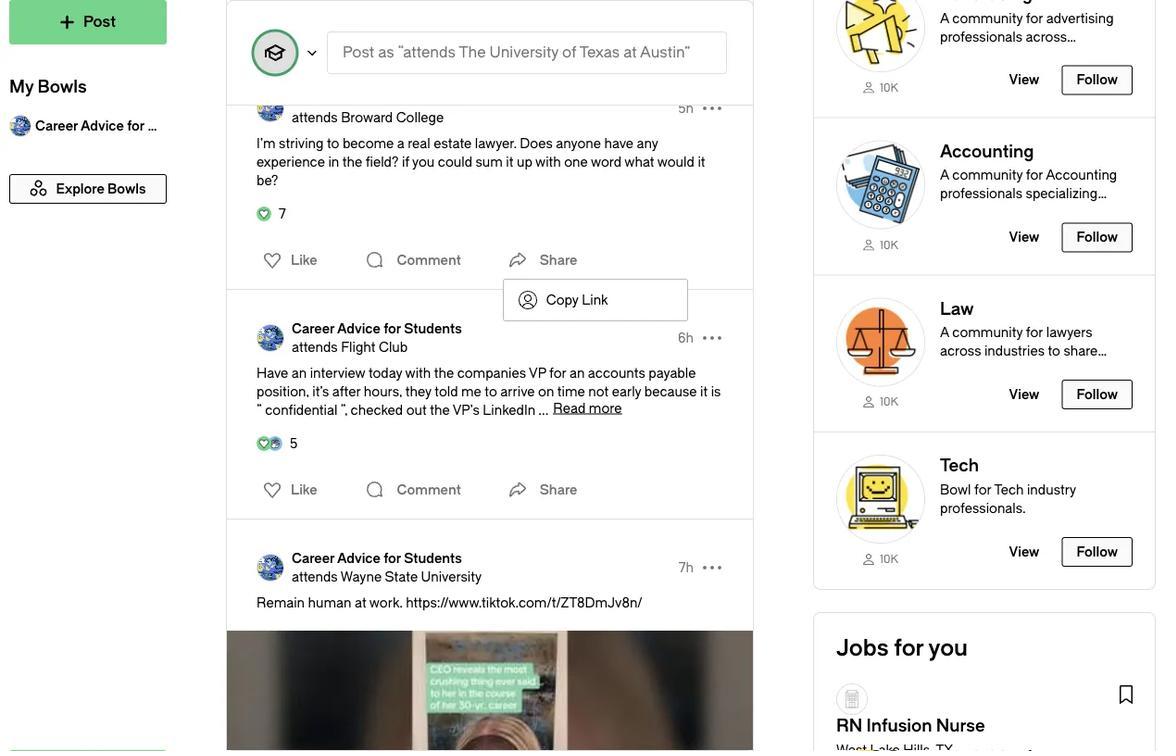 Task type: locate. For each thing, give the bounding box(es) containing it.
for for career advice for students attends broward college
[[384, 91, 401, 107]]

0 vertical spatial to
[[327, 136, 339, 151]]

1 vertical spatial at
[[355, 595, 366, 610]]

2 image for bowl image from the top
[[836, 140, 925, 229]]

2 a from the top
[[940, 325, 949, 340]]

1 vertical spatial share
[[540, 482, 578, 497]]

they
[[405, 384, 431, 399]]

you
[[412, 154, 435, 170], [929, 635, 968, 661]]

at left work.
[[355, 595, 366, 610]]

share down ...
[[540, 482, 578, 497]]

to
[[327, 136, 339, 151], [1048, 343, 1061, 359], [485, 384, 497, 399]]

companies inside 'have an interview today with the companies vp for an accounts payable position, it's after hours, they told me to arrive on time not early because it is " confidential ", checked out the vp's linkedin ...'
[[457, 365, 526, 381]]

for inside law a community for lawyers across industries to share experiences and compare notes
[[1026, 325, 1043, 340]]

attends up the striving
[[292, 110, 338, 125]]

2 share button from the top
[[503, 471, 578, 509]]

0 vertical spatial like
[[291, 23, 317, 38]]

1 vertical spatial comment button
[[360, 242, 466, 279]]

tech
[[940, 456, 979, 476], [994, 482, 1024, 497]]

0 horizontal spatial companies
[[457, 365, 526, 381]]

0 vertical spatial the
[[342, 154, 362, 170]]

2 community from the top
[[953, 325, 1023, 340]]

0 vertical spatial university
[[490, 44, 559, 61]]

1 horizontal spatial across
[[1026, 29, 1067, 44]]

would
[[658, 154, 695, 170]]

attends up interview
[[292, 339, 338, 355]]

students for career advice for students attends wayne state university
[[404, 551, 462, 566]]

university left of
[[490, 44, 559, 61]]

10k link for law
[[836, 394, 925, 409]]

companies up me
[[457, 365, 526, 381]]

career for career advice for students attends flight club
[[292, 321, 335, 336]]

austin"
[[640, 44, 691, 61]]

1 vertical spatial community
[[953, 325, 1023, 340]]

career inside career advice for students attends broward college
[[292, 91, 335, 107]]

the
[[342, 154, 362, 170], [434, 365, 454, 381], [430, 402, 450, 418]]

remain
[[257, 595, 305, 610]]

career up the striving
[[292, 91, 335, 107]]

0 horizontal spatial across
[[940, 343, 981, 359]]

at inside button
[[624, 44, 637, 61]]

career advice for students link up state
[[292, 549, 482, 568]]

10k link for accounting
[[836, 237, 925, 252]]

0 vertical spatial comment button
[[360, 12, 466, 49]]

what
[[625, 154, 655, 170]]

1 vertical spatial a
[[940, 325, 949, 340]]

career inside career advice for students attends flight club
[[292, 321, 335, 336]]

2 like button from the top
[[252, 245, 323, 275]]

2 10k link from the top
[[836, 237, 925, 252]]

students inside career advice for students attends wayne state university
[[404, 551, 462, 566]]

companies down professionals
[[940, 47, 1009, 63]]

image for post author image up have
[[257, 324, 284, 352]]

real
[[408, 136, 431, 151]]

5h
[[678, 101, 694, 116]]

university up "remain human at work.  https://www.tiktok.com/t/zt8dmjv8n/"
[[421, 569, 482, 585]]

share button
[[503, 242, 578, 279], [503, 471, 578, 509]]

across up experiences
[[940, 343, 981, 359]]

advice down bowls
[[81, 118, 124, 133]]

3 comment from the top
[[397, 482, 461, 497]]

1 horizontal spatial you
[[929, 635, 968, 661]]

you inside i'm striving to become a real estate lawyer. does anyone have any experience in the field? if you could sum it up with one word what would it be?
[[412, 154, 435, 170]]

like button for career advice for students attends broward college
[[252, 245, 323, 275]]

for for tech bowl for tech industry professionals.
[[974, 482, 992, 497]]

career advice for students attends broward college
[[292, 91, 462, 125]]

0 horizontal spatial you
[[412, 154, 435, 170]]

0 vertical spatial tech
[[940, 456, 979, 476]]

1 attends from the top
[[292, 110, 338, 125]]

1 vertical spatial with
[[405, 365, 431, 381]]

3 10k from the top
[[880, 396, 898, 409]]

1 vertical spatial companies
[[457, 365, 526, 381]]

0 vertical spatial comment
[[397, 23, 461, 38]]

1 vertical spatial like
[[291, 252, 317, 268]]

image for post author image up i'm
[[257, 94, 284, 122]]

share
[[540, 252, 578, 268], [540, 482, 578, 497]]

career up interview
[[292, 321, 335, 336]]

share button down ...
[[503, 471, 578, 509]]

2 share from the top
[[540, 482, 578, 497]]

1 image for post author image from the top
[[257, 94, 284, 122]]

for for career advice for students attends wayne state university
[[384, 551, 401, 566]]

confidential
[[265, 402, 338, 418]]

1 community from the top
[[953, 10, 1023, 26]]

7h link
[[679, 559, 694, 577]]

advice inside career advice for students attends broward college
[[337, 91, 381, 107]]

share button up copy
[[503, 242, 578, 279]]

0 vertical spatial like button
[[252, 16, 323, 45]]

career inside career advice for students attends wayne state university
[[292, 551, 335, 566]]

have
[[257, 365, 288, 381]]

for inside a community for advertising professionals across companies
[[1026, 10, 1043, 26]]

0 horizontal spatial to
[[327, 136, 339, 151]]

0 horizontal spatial tech
[[940, 456, 979, 476]]

0 vertical spatial at
[[624, 44, 637, 61]]

students for career advice for students
[[148, 118, 205, 133]]

6h
[[678, 330, 694, 346]]

7
[[279, 206, 286, 221]]

bowl
[[940, 482, 971, 497]]

2 vertical spatial to
[[485, 384, 497, 399]]

2 vertical spatial comment
[[397, 482, 461, 497]]

2 vertical spatial comment button
[[360, 471, 466, 509]]

0 vertical spatial companies
[[940, 47, 1009, 63]]

university
[[490, 44, 559, 61], [421, 569, 482, 585]]

a up professionals
[[940, 10, 949, 26]]

advice inside career advice for students attends wayne state university
[[337, 551, 381, 566]]

companies
[[940, 47, 1009, 63], [457, 365, 526, 381]]

to down lawyers
[[1048, 343, 1061, 359]]

for inside career advice for students attends broward college
[[384, 91, 401, 107]]

for inside tech bowl for tech industry professionals.
[[974, 482, 992, 497]]

career
[[292, 91, 335, 107], [35, 118, 78, 133], [292, 321, 335, 336], [292, 551, 335, 566]]

2 10k from the top
[[880, 238, 898, 251]]

10k for accounting
[[880, 238, 898, 251]]

attends for career advice for students attends broward college
[[292, 110, 338, 125]]

the up told
[[434, 365, 454, 381]]

tech up professionals.
[[994, 482, 1024, 497]]

arrive
[[500, 384, 535, 399]]

advice up flight on the top of page
[[337, 321, 381, 336]]

a
[[397, 136, 405, 151]]

image for post author image
[[257, 94, 284, 122], [257, 324, 284, 352], [257, 554, 284, 582]]

students for career advice for students attends broward college
[[404, 91, 462, 107]]

1 vertical spatial you
[[929, 635, 968, 661]]

copy link menu item
[[504, 280, 687, 321]]

law
[[940, 299, 974, 318]]

0 vertical spatial across
[[1026, 29, 1067, 44]]

be?
[[257, 173, 278, 188]]

2 attends from the top
[[292, 339, 338, 355]]

2 comment from the top
[[397, 252, 461, 268]]

it left "up"
[[506, 154, 514, 170]]

it
[[506, 154, 514, 170], [698, 154, 705, 170], [700, 384, 708, 399]]

community up industries
[[953, 325, 1023, 340]]

companies for the
[[457, 365, 526, 381]]

word
[[591, 154, 622, 170]]

0 vertical spatial a
[[940, 10, 949, 26]]

2 vertical spatial attends
[[292, 569, 338, 585]]

advice up the broward
[[337, 91, 381, 107]]

2 horizontal spatial to
[[1048, 343, 1061, 359]]

with up they
[[405, 365, 431, 381]]

on
[[538, 384, 554, 399]]

if
[[402, 154, 409, 170]]

at right texas
[[624, 44, 637, 61]]

comment for career advice for students attends broward college
[[397, 252, 461, 268]]

share up copy
[[540, 252, 578, 268]]

with inside i'm striving to become a real estate lawyer. does anyone have any experience in the field? if you could sum it up with one word what would it be?
[[535, 154, 561, 170]]

career down bowls
[[35, 118, 78, 133]]

2 vertical spatial like
[[291, 482, 317, 497]]

2 comment button from the top
[[360, 242, 466, 279]]

comment button up career advice for students attends flight club in the top left of the page
[[360, 242, 466, 279]]

1 vertical spatial to
[[1048, 343, 1061, 359]]

advice inside the 'career advice for students' link
[[81, 118, 124, 133]]

image for bowl image
[[836, 0, 925, 72], [836, 140, 925, 229], [836, 298, 925, 387], [836, 455, 925, 544]]

out
[[406, 402, 427, 418]]

it left is
[[700, 384, 708, 399]]

1 image for bowl image from the top
[[836, 0, 925, 72]]

a
[[940, 10, 949, 26], [940, 325, 949, 340]]

texas
[[580, 44, 620, 61]]

1 vertical spatial like button
[[252, 245, 323, 275]]

students inside career advice for students attends broward college
[[404, 91, 462, 107]]

0 vertical spatial image for post author image
[[257, 94, 284, 122]]

comment for career advice for students attends flight club
[[397, 482, 461, 497]]

for for career advice for students
[[127, 118, 145, 133]]

career for career advice for students attends wayne state university
[[292, 551, 335, 566]]

an up 'time'
[[570, 365, 585, 381]]

1 horizontal spatial to
[[485, 384, 497, 399]]

i'm
[[257, 136, 276, 151]]

a down law
[[940, 325, 949, 340]]

like button
[[252, 16, 323, 45], [252, 245, 323, 275], [252, 475, 323, 505]]

you up nurse at the bottom right
[[929, 635, 968, 661]]

3 image for post author image from the top
[[257, 554, 284, 582]]

2 vertical spatial like button
[[252, 475, 323, 505]]

attends inside career advice for students attends flight club
[[292, 339, 338, 355]]

career for career advice for students attends broward college
[[292, 91, 335, 107]]

1 vertical spatial the
[[434, 365, 454, 381]]

like button down 7
[[252, 245, 323, 275]]

1 share from the top
[[540, 252, 578, 268]]

2 vertical spatial image for post author image
[[257, 554, 284, 582]]

like button left post
[[252, 16, 323, 45]]

4 image for bowl image from the top
[[836, 455, 925, 544]]

tech bowl for tech industry professionals.
[[940, 456, 1076, 516]]

for inside 'have an interview today with the companies vp for an accounts payable position, it's after hours, they told me to arrive on time not early because it is " confidential ", checked out the vp's linkedin ...'
[[549, 365, 566, 381]]

1 comment button from the top
[[360, 12, 466, 49]]

the right in
[[342, 154, 362, 170]]

comment button for career advice for students attends broward college
[[360, 242, 466, 279]]

1 horizontal spatial companies
[[940, 47, 1009, 63]]

jobs
[[836, 635, 889, 661]]

for inside career advice for students attends wayne state university
[[384, 551, 401, 566]]

a inside law a community for lawyers across industries to share experiences and compare notes
[[940, 325, 949, 340]]

companies for across
[[940, 47, 1009, 63]]

0 vertical spatial community
[[953, 10, 1023, 26]]

comment button up career advice for students attends broward college
[[360, 12, 466, 49]]

1 vertical spatial tech
[[994, 482, 1024, 497]]

career advice for students link up club
[[292, 320, 462, 338]]

1 vertical spatial image for post author image
[[257, 324, 284, 352]]

students
[[404, 91, 462, 107], [148, 118, 205, 133], [404, 321, 462, 336], [404, 551, 462, 566]]

image for post author image up the "remain"
[[257, 554, 284, 582]]

students inside career advice for students attends flight club
[[404, 321, 462, 336]]

attends
[[292, 110, 338, 125], [292, 339, 338, 355], [292, 569, 338, 585]]

to right me
[[485, 384, 497, 399]]

across inside a community for advertising professionals across companies
[[1026, 29, 1067, 44]]

1 horizontal spatial university
[[490, 44, 559, 61]]

experience
[[257, 154, 325, 170]]

for inside career advice for students attends flight club
[[384, 321, 401, 336]]

advice
[[337, 91, 381, 107], [81, 118, 124, 133], [337, 321, 381, 336], [337, 551, 381, 566]]

notes
[[940, 381, 975, 396]]

at
[[624, 44, 637, 61], [355, 595, 366, 610]]

across down advertising
[[1026, 29, 1067, 44]]

3 like button from the top
[[252, 475, 323, 505]]

attends inside career advice for students attends wayne state university
[[292, 569, 338, 585]]

to up in
[[327, 136, 339, 151]]

1 comment from the top
[[397, 23, 461, 38]]

1 horizontal spatial an
[[570, 365, 585, 381]]

career advice for students link down bowls
[[9, 107, 205, 145]]

community up professionals
[[953, 10, 1023, 26]]

3 10k link from the top
[[836, 394, 925, 409]]

university inside career advice for students attends wayne state university
[[421, 569, 482, 585]]

vp
[[529, 365, 546, 381]]

0 horizontal spatial university
[[421, 569, 482, 585]]

position,
[[257, 384, 309, 399]]

0 vertical spatial attends
[[292, 110, 338, 125]]

1 an from the left
[[292, 365, 307, 381]]

wayne
[[341, 569, 382, 585]]

3 image for bowl image from the top
[[836, 298, 925, 387]]

career advice for students link up the broward
[[292, 90, 462, 108]]

comment button down out
[[360, 471, 466, 509]]

tech up bowl
[[940, 456, 979, 476]]

1 vertical spatial share button
[[503, 471, 578, 509]]

3 like from the top
[[291, 482, 317, 497]]

0 vertical spatial with
[[535, 154, 561, 170]]

3 comment button from the top
[[360, 471, 466, 509]]

anyone
[[556, 136, 601, 151]]

lawyer.
[[475, 136, 517, 151]]

4 10k link from the top
[[836, 551, 925, 567]]

1 a from the top
[[940, 10, 949, 26]]

image for bowl image for accounting
[[836, 140, 925, 229]]

lawyers
[[1046, 325, 1093, 340]]

1 vertical spatial attends
[[292, 339, 338, 355]]

1 horizontal spatial with
[[535, 154, 561, 170]]

across inside law a community for lawyers across industries to share experiences and compare notes
[[940, 343, 981, 359]]

comment
[[397, 23, 461, 38], [397, 252, 461, 268], [397, 482, 461, 497]]

",
[[341, 402, 347, 418]]

0 horizontal spatial with
[[405, 365, 431, 381]]

career advice for students attends flight club
[[292, 321, 462, 355]]

a inside a community for advertising professionals across companies
[[940, 10, 949, 26]]

attends inside career advice for students attends broward college
[[292, 110, 338, 125]]

10k for tech
[[880, 553, 898, 566]]

2 image for post author image from the top
[[257, 324, 284, 352]]

1 vertical spatial across
[[940, 343, 981, 359]]

the down told
[[430, 402, 450, 418]]

attends up "human"
[[292, 569, 338, 585]]

my
[[9, 77, 34, 97]]

for
[[1026, 10, 1043, 26], [384, 91, 401, 107], [127, 118, 145, 133], [384, 321, 401, 336], [1026, 325, 1043, 340], [549, 365, 566, 381], [974, 482, 992, 497], [384, 551, 401, 566], [894, 635, 924, 661]]

4 10k from the top
[[880, 553, 898, 566]]

an
[[292, 365, 307, 381], [570, 365, 585, 381]]

career advice for students link
[[292, 90, 462, 108], [9, 107, 205, 145], [292, 320, 462, 338], [292, 549, 482, 568]]

with
[[535, 154, 561, 170], [405, 365, 431, 381]]

0 horizontal spatial an
[[292, 365, 307, 381]]

companies inside a community for advertising professionals across companies
[[940, 47, 1009, 63]]

2 like from the top
[[291, 252, 317, 268]]

1 vertical spatial comment
[[397, 252, 461, 268]]

estate
[[434, 136, 472, 151]]

is
[[711, 384, 721, 399]]

career up "human"
[[292, 551, 335, 566]]

advice inside career advice for students attends flight club
[[337, 321, 381, 336]]

1 horizontal spatial at
[[624, 44, 637, 61]]

jobs for you
[[836, 635, 968, 661]]

advice for career advice for students
[[81, 118, 124, 133]]

1 vertical spatial university
[[421, 569, 482, 585]]

1 horizontal spatial tech
[[994, 482, 1024, 497]]

advice up wayne
[[337, 551, 381, 566]]

3 attends from the top
[[292, 569, 338, 585]]

attends for career advice for students attends flight club
[[292, 339, 338, 355]]

with down does
[[535, 154, 561, 170]]

community
[[953, 10, 1023, 26], [953, 325, 1023, 340]]

the inside i'm striving to become a real estate lawyer. does anyone have any experience in the field? if you could sum it up with one word what would it be?
[[342, 154, 362, 170]]

copy link
[[546, 292, 608, 308]]

0 vertical spatial share button
[[503, 242, 578, 279]]

broward
[[341, 110, 393, 125]]

you right if
[[412, 154, 435, 170]]

an up position, at the bottom of page
[[292, 365, 307, 381]]

students for career advice for students attends flight club
[[404, 321, 462, 336]]

0 vertical spatial share
[[540, 252, 578, 268]]

1 10k from the top
[[880, 81, 898, 94]]

like button down "5"
[[252, 475, 323, 505]]

0 vertical spatial you
[[412, 154, 435, 170]]

not
[[588, 384, 609, 399]]

advice for career advice for students attends wayne state university
[[337, 551, 381, 566]]

comment button
[[360, 12, 466, 49], [360, 242, 466, 279], [360, 471, 466, 509]]

a community for advertising professionals across companies
[[940, 10, 1114, 63]]



Task type: describe. For each thing, give the bounding box(es) containing it.
i'm striving to become a real estate lawyer. does anyone have any experience in the field? if you could sum it up with one word what would it be?
[[257, 136, 705, 188]]

"attends
[[398, 44, 456, 61]]

post as "attends the university of texas at austin"
[[343, 44, 691, 61]]

comment button for career advice for students attends flight club
[[360, 471, 466, 509]]

compare
[[1045, 362, 1101, 377]]

like button for career advice for students attends flight club
[[252, 475, 323, 505]]

because
[[645, 384, 697, 399]]

remain human at work.  https://www.tiktok.com/t/zt8dmjv8n/ image
[[227, 631, 753, 751]]

share for second share dropdown button from the top of the page
[[540, 482, 578, 497]]

become
[[343, 136, 394, 151]]

striving
[[279, 136, 324, 151]]

toogle identity image
[[253, 31, 297, 75]]

the
[[459, 44, 486, 61]]

remain human at work.  https://www.tiktok.com/t/zt8dmjv8n/
[[257, 595, 642, 610]]

copy
[[546, 292, 579, 308]]

it inside 'have an interview today with the companies vp for an accounts payable position, it's after hours, they told me to arrive on time not early because it is " confidential ", checked out the vp's linkedin ...'
[[700, 384, 708, 399]]

with inside 'have an interview today with the companies vp for an accounts payable position, it's after hours, they told me to arrive on time not early because it is " confidential ", checked out the vp's linkedin ...'
[[405, 365, 431, 381]]

share
[[1064, 343, 1098, 359]]

rn infusion nurse link
[[836, 716, 985, 736]]

state
[[385, 569, 418, 585]]

post as "attends the university of texas at austin" button
[[327, 31, 727, 74]]

10k link for tech
[[836, 551, 925, 567]]

attends for career advice for students attends wayne state university
[[292, 569, 338, 585]]

sum
[[476, 154, 503, 170]]

community inside a community for advertising professionals across companies
[[953, 10, 1023, 26]]

after
[[332, 384, 361, 399]]

like for career advice for students attends flight club
[[291, 482, 317, 497]]

experiences
[[940, 362, 1015, 377]]

and
[[1019, 362, 1042, 377]]

have
[[604, 136, 634, 151]]

image for bowl image for tech
[[836, 455, 925, 544]]

me
[[461, 384, 482, 399]]

linkedin
[[483, 402, 536, 418]]

rn infusion nurse
[[836, 716, 985, 736]]

to inside 'have an interview today with the companies vp for an accounts payable position, it's after hours, they told me to arrive on time not early because it is " confidential ", checked out the vp's linkedin ...'
[[485, 384, 497, 399]]

read more
[[553, 401, 622, 416]]

time
[[557, 384, 585, 399]]

across for law
[[940, 343, 981, 359]]

one
[[564, 154, 588, 170]]

club
[[379, 339, 408, 355]]

2 an from the left
[[570, 365, 585, 381]]

image for post author image for career advice for students attends wayne state university
[[257, 554, 284, 582]]

it's
[[312, 384, 329, 399]]

"
[[257, 402, 262, 418]]

up
[[517, 154, 532, 170]]

advice for career advice for students attends flight club
[[337, 321, 381, 336]]

post
[[343, 44, 374, 61]]

early
[[612, 384, 641, 399]]

interview
[[310, 365, 365, 381]]

in
[[328, 154, 339, 170]]

across for a
[[1026, 29, 1067, 44]]

checked
[[351, 402, 403, 418]]

today
[[369, 365, 402, 381]]

work.
[[369, 595, 403, 610]]

career advice for students link for career advice for students attends wayne state university
[[292, 549, 482, 568]]

of
[[562, 44, 576, 61]]

career for career advice for students
[[35, 118, 78, 133]]

https://www.tiktok.com/t/zt8dmjv8n/
[[406, 595, 642, 610]]

1 share button from the top
[[503, 242, 578, 279]]

like for career advice for students attends broward college
[[291, 252, 317, 268]]

industry
[[1027, 482, 1076, 497]]

share for 1st share dropdown button from the top of the page
[[540, 252, 578, 268]]

image for post author image for career advice for students attends flight club
[[257, 324, 284, 352]]

my bowls
[[9, 77, 87, 97]]

2 vertical spatial the
[[430, 402, 450, 418]]

5
[[290, 436, 298, 451]]

read more button
[[553, 401, 622, 416]]

1 like button from the top
[[252, 16, 323, 45]]

any
[[637, 136, 658, 151]]

accounting
[[940, 142, 1034, 161]]

have an interview today with the companies vp for an accounts payable position, it's after hours, they told me to arrive on time not early because it is " confidential ", checked out the vp's linkedin ...
[[257, 365, 721, 418]]

image for bowl image for law
[[836, 298, 925, 387]]

field?
[[366, 154, 399, 170]]

link
[[582, 292, 608, 308]]

college
[[396, 110, 444, 125]]

flight
[[341, 339, 376, 355]]

human
[[308, 595, 352, 610]]

1 like from the top
[[291, 23, 317, 38]]

6h link
[[678, 329, 694, 347]]

payable
[[649, 365, 696, 381]]

0 horizontal spatial at
[[355, 595, 366, 610]]

accounts
[[588, 365, 645, 381]]

read
[[553, 401, 586, 416]]

career advice for students attends wayne state university
[[292, 551, 482, 585]]

1 10k link from the top
[[836, 79, 925, 95]]

more
[[589, 401, 622, 416]]

career advice for students link for career advice for students attends flight club
[[292, 320, 462, 338]]

law a community for lawyers across industries to share experiences and compare notes
[[940, 299, 1101, 396]]

career advice for students link for career advice for students attends broward college
[[292, 90, 462, 108]]

nurse
[[936, 716, 985, 736]]

5h link
[[678, 99, 694, 118]]

vp's
[[453, 402, 480, 418]]

to inside i'm striving to become a real estate lawyer. does anyone have any experience in the field? if you could sum it up with one word what would it be?
[[327, 136, 339, 151]]

10k for law
[[880, 396, 898, 409]]

industries
[[985, 343, 1045, 359]]

community inside law a community for lawyers across industries to share experiences and compare notes
[[953, 325, 1023, 340]]

as
[[378, 44, 394, 61]]

image for post author image for career advice for students attends broward college
[[257, 94, 284, 122]]

to inside law a community for lawyers across industries to share experiences and compare notes
[[1048, 343, 1061, 359]]

7h
[[679, 560, 694, 575]]

bowls
[[38, 77, 87, 97]]

told
[[435, 384, 458, 399]]

could
[[438, 154, 472, 170]]

for for career advice for students attends flight club
[[384, 321, 401, 336]]

for for a community for advertising professionals across companies
[[1026, 10, 1043, 26]]

advice for career advice for students attends broward college
[[337, 91, 381, 107]]

professionals
[[940, 29, 1023, 44]]

it right would
[[698, 154, 705, 170]]

university inside button
[[490, 44, 559, 61]]

hours,
[[364, 384, 402, 399]]

does
[[520, 136, 553, 151]]

advertising
[[1046, 10, 1114, 26]]



Task type: vqa. For each thing, say whether or not it's contained in the screenshot.
Students inside the CAREER ADVICE FOR STUDENTS ATTENDS WAYNE STATE UNIVERSITY
yes



